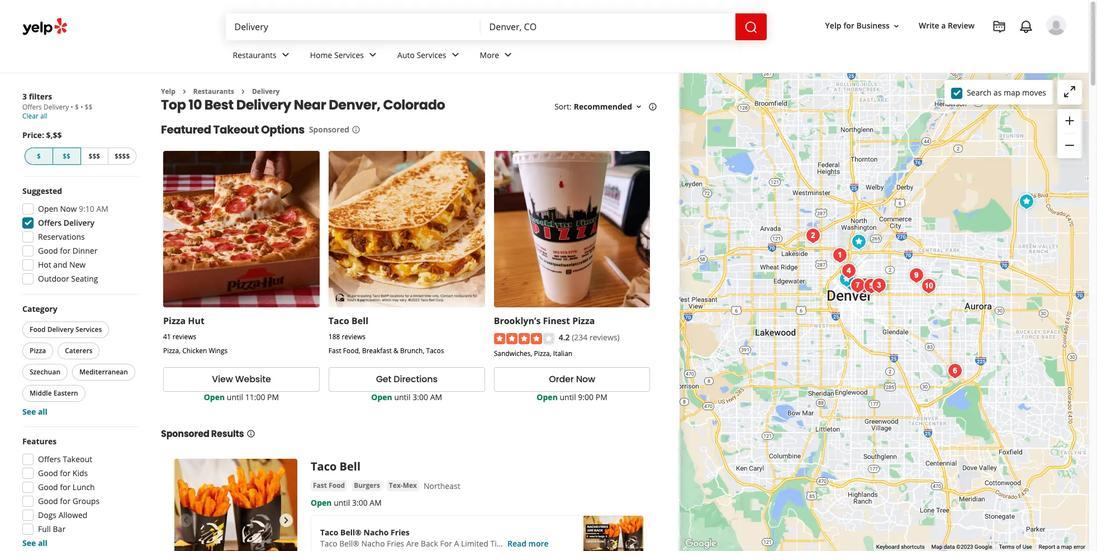 Task type: locate. For each thing, give the bounding box(es) containing it.
0 vertical spatial 16 info v2 image
[[649, 102, 658, 111]]

1 see all button from the top
[[22, 407, 47, 417]]

0 vertical spatial see
[[22, 407, 36, 417]]

0 vertical spatial restaurants link
[[224, 40, 301, 73]]

offers for offers takeout
[[38, 454, 61, 465]]

for down good for kids
[[60, 482, 71, 493]]

restaurants inside business categories element
[[233, 50, 277, 60]]

taco bell link up fast food
[[311, 459, 361, 474]]

reviews down pizza hut link
[[173, 332, 196, 342]]

1 reviews from the left
[[173, 332, 196, 342]]

of
[[1017, 544, 1022, 550]]

0 vertical spatial sponsored
[[309, 124, 349, 135]]

see all down middle
[[22, 407, 47, 417]]

3:00 down 'directions'
[[413, 392, 428, 402]]

ruby tuesday image
[[1016, 190, 1038, 213]]

read
[[508, 538, 527, 549]]

1 horizontal spatial •
[[80, 102, 83, 112]]

pizza up 41
[[163, 315, 186, 327]]

16 chevron down v2 image right recommended
[[635, 102, 644, 111]]

0 vertical spatial open until 3:00 am
[[371, 392, 442, 402]]

yelp inside button
[[826, 20, 842, 31]]

16 chevron down v2 image inside yelp for business button
[[892, 22, 901, 31]]

takeout down best
[[213, 122, 259, 138]]

2 none field from the left
[[490, 21, 727, 33]]

0 horizontal spatial pizza
[[30, 346, 46, 356]]

open until 3:00 am down get directions
[[371, 392, 442, 402]]

24 chevron down v2 image inside restaurants link
[[279, 48, 292, 62]]

business
[[857, 20, 890, 31]]

delivery inside 3 filters offers delivery • $ • $$ clear all
[[44, 102, 69, 112]]

1 vertical spatial yelp
[[161, 87, 175, 96]]

0 horizontal spatial reviews
[[173, 332, 196, 342]]

food delivery services button
[[22, 322, 109, 338]]

for down good for lunch
[[60, 496, 71, 507]]

2 vertical spatial offers
[[38, 454, 61, 465]]

0 horizontal spatial fast
[[313, 481, 327, 490]]

map
[[1004, 87, 1021, 98], [1062, 544, 1073, 550]]

$
[[75, 102, 79, 112], [37, 152, 41, 161]]

1 pm from the left
[[267, 392, 279, 402]]

all down middle
[[38, 407, 47, 417]]

offers inside 3 filters offers delivery • $ • $$ clear all
[[22, 102, 42, 112]]

0 vertical spatial 3:00
[[413, 392, 428, 402]]

3 24 chevron down v2 image from the left
[[502, 48, 515, 62]]

until down fast food button
[[334, 497, 350, 508]]

taco inside the taco bell 188 reviews fast food, breakfast & brunch, tacos
[[329, 315, 349, 327]]

services right auto
[[417, 50, 447, 60]]

1 horizontal spatial fast
[[329, 346, 341, 356]]

1 horizontal spatial sponsored
[[309, 124, 349, 135]]

1 horizontal spatial now
[[576, 373, 596, 386]]

0 vertical spatial bell
[[352, 315, 369, 327]]

good for good for lunch
[[38, 482, 58, 493]]

1 horizontal spatial services
[[334, 50, 364, 60]]

1 horizontal spatial pizza
[[163, 315, 186, 327]]

offers up good for kids
[[38, 454, 61, 465]]

1 horizontal spatial $$
[[85, 102, 92, 112]]

1 vertical spatial takeout
[[63, 454, 92, 465]]

$$ up price: $,$$ 'group'
[[85, 102, 92, 112]]

burgers button
[[352, 480, 382, 491]]

1 vertical spatial see all button
[[22, 538, 47, 549]]

good for good for dinner
[[38, 245, 58, 256]]

2 good from the top
[[38, 468, 58, 479]]

fries up are
[[391, 527, 410, 538]]

pizza hut 41 reviews pizza, chicken wings
[[163, 315, 228, 356]]

food
[[30, 325, 46, 334], [329, 481, 345, 490]]

3:00
[[413, 392, 428, 402], [352, 497, 368, 508]]

1 vertical spatial see
[[22, 538, 36, 549]]

see all
[[22, 407, 47, 417], [22, 538, 47, 549]]

1 vertical spatial open until 3:00 am
[[311, 497, 382, 508]]

map region
[[603, 0, 1098, 551]]

24 chevron down v2 image inside more link
[[502, 48, 515, 62]]

food down category
[[30, 325, 46, 334]]

until left 9:00
[[560, 392, 576, 402]]

• right clear all link
[[71, 102, 73, 112]]

1 vertical spatial taco bell link
[[311, 459, 361, 474]]

fries left are
[[387, 538, 404, 549]]

1 vertical spatial am
[[430, 392, 442, 402]]

pizza, left italian
[[534, 349, 552, 358]]

map right as
[[1004, 87, 1021, 98]]

suggested
[[22, 186, 62, 196]]

nacho left are
[[362, 538, 385, 549]]

yelp
[[826, 20, 842, 31], [161, 87, 175, 96]]

0 horizontal spatial $$
[[63, 152, 70, 161]]

pizza up (234
[[573, 315, 595, 327]]

restaurants up delivery link
[[233, 50, 277, 60]]

pizza inside button
[[30, 346, 46, 356]]

directions
[[394, 373, 438, 386]]

am down burgers 'link'
[[370, 497, 382, 508]]

none field find
[[235, 21, 472, 33]]

open until 3:00 am down fast food button
[[311, 497, 382, 508]]

4.2
[[559, 332, 570, 343]]

0 vertical spatial food
[[30, 325, 46, 334]]

fast food button
[[311, 480, 347, 491]]

groups
[[73, 496, 100, 507]]

16 info v2 image
[[246, 429, 255, 438]]

1 horizontal spatial pizza,
[[534, 349, 552, 358]]

0 vertical spatial bell®
[[341, 527, 362, 538]]

see all button for category
[[22, 407, 47, 417]]

0 vertical spatial fast
[[329, 346, 341, 356]]

2 see from the top
[[22, 538, 36, 549]]

all for category
[[38, 407, 47, 417]]

lucky noodles image
[[854, 274, 876, 297]]

a inside "write a review" link
[[942, 20, 946, 31]]

24 chevron down v2 image right "auto services"
[[449, 48, 462, 62]]

for left business on the top of the page
[[844, 20, 855, 31]]

taco for taco bell® nacho fries taco bell® nacho fries are back for a limited time. read more
[[320, 527, 339, 538]]

1 horizontal spatial reviews
[[342, 332, 366, 342]]

hut
[[188, 315, 205, 327]]

famous buffalo wings & things image
[[918, 275, 941, 297]]

map left error
[[1062, 544, 1073, 550]]

1 horizontal spatial 16 info v2 image
[[649, 102, 658, 111]]

0 horizontal spatial map
[[1004, 87, 1021, 98]]

0 horizontal spatial sponsored
[[161, 428, 209, 440]]

0 vertical spatial see all
[[22, 407, 47, 417]]

1 see from the top
[[22, 407, 36, 417]]

a right write
[[942, 20, 946, 31]]

takeout up kids
[[63, 454, 92, 465]]

search
[[967, 87, 992, 98]]

all right clear
[[40, 111, 47, 121]]

food inside fast food button
[[329, 481, 345, 490]]

pizza, inside pizza hut 41 reviews pizza, chicken wings
[[163, 346, 181, 356]]

price: $,$$ group
[[22, 130, 139, 167]]

until
[[227, 392, 243, 402], [394, 392, 411, 402], [560, 392, 576, 402], [334, 497, 350, 508]]

caterers button
[[58, 343, 100, 360]]

more
[[480, 50, 499, 60]]

24 chevron down v2 image inside auto services link
[[449, 48, 462, 62]]

4 good from the top
[[38, 496, 58, 507]]

bell for taco bell
[[340, 459, 361, 474]]

recommended
[[574, 101, 632, 112]]

pm right 11:00 at the bottom left of the page
[[267, 392, 279, 402]]

brooklyn's finest pizza link
[[494, 315, 595, 327]]

$$$ button
[[81, 148, 108, 165]]

0 vertical spatial yelp
[[826, 20, 842, 31]]

open down fast food button
[[311, 497, 332, 508]]

16 chevron down v2 image right business on the top of the page
[[892, 22, 901, 31]]

1 horizontal spatial none field
[[490, 21, 727, 33]]

1 horizontal spatial yelp
[[826, 20, 842, 31]]

open now 9:10 am
[[38, 204, 108, 214]]

16 info v2 image for featured takeout options
[[352, 125, 361, 134]]

open
[[38, 204, 58, 214], [204, 392, 225, 402], [371, 392, 392, 402], [537, 392, 558, 402], [311, 497, 332, 508]]

16 chevron right v2 image right yelp link
[[180, 87, 189, 96]]

bell up food,
[[352, 315, 369, 327]]

reviews inside pizza hut 41 reviews pizza, chicken wings
[[173, 332, 196, 342]]

restaurants link up delivery link
[[224, 40, 301, 73]]

0 horizontal spatial yelp
[[161, 87, 175, 96]]

1 horizontal spatial a
[[1057, 544, 1060, 550]]

$$ right $ button
[[63, 152, 70, 161]]

restaurants right top
[[193, 87, 234, 96]]

1 24 chevron down v2 image from the left
[[279, 48, 292, 62]]

0 vertical spatial now
[[60, 204, 77, 214]]

mex
[[403, 481, 417, 490]]

limited
[[461, 538, 489, 549]]

nacho down burgers 'link'
[[364, 527, 389, 538]]

expand map image
[[1064, 85, 1077, 98]]

see all button for features
[[22, 538, 47, 549]]

2 16 chevron right v2 image from the left
[[239, 87, 248, 96]]

error
[[1074, 544, 1086, 550]]

website
[[235, 373, 271, 386]]

auto services link
[[389, 40, 471, 73]]

0 horizontal spatial 16 info v2 image
[[352, 125, 361, 134]]

1 vertical spatial a
[[1057, 544, 1060, 550]]

for inside button
[[844, 20, 855, 31]]

good up dogs
[[38, 496, 58, 507]]

0 horizontal spatial none field
[[235, 21, 472, 33]]

16 info v2 image right recommended popup button at the right top of page
[[649, 102, 658, 111]]

1 vertical spatial bell
[[340, 459, 361, 474]]

now up 9:00
[[576, 373, 596, 386]]

24 chevron down v2 image right more
[[502, 48, 515, 62]]

until for now
[[560, 392, 576, 402]]

until down get directions
[[394, 392, 411, 402]]

reviews
[[173, 332, 196, 342], [342, 332, 366, 342]]

top 10 best delivery near denver, colorado
[[161, 96, 445, 114]]

for for dinner
[[60, 245, 71, 256]]

open until 3:00 am
[[371, 392, 442, 402], [311, 497, 382, 508]]

2 vertical spatial am
[[370, 497, 382, 508]]

see all for features
[[22, 538, 47, 549]]

none field up business categories element
[[490, 21, 727, 33]]

1 vertical spatial 16 info v2 image
[[352, 125, 361, 134]]

taco bell
[[311, 459, 361, 474]]

16 chevron down v2 image
[[892, 22, 901, 31], [635, 102, 644, 111]]

2 horizontal spatial am
[[430, 392, 442, 402]]

24 chevron down v2 image
[[279, 48, 292, 62], [449, 48, 462, 62], [502, 48, 515, 62]]

pepper asian bistro ii image
[[829, 244, 852, 266]]

bell up burgers
[[340, 459, 361, 474]]

now
[[60, 204, 77, 214], [576, 373, 596, 386]]

reviews for get
[[342, 332, 366, 342]]

fast down 188
[[329, 346, 341, 356]]

3 good from the top
[[38, 482, 58, 493]]

pizza, down 41
[[163, 346, 181, 356]]

pete's kitchen image
[[861, 275, 883, 297]]

reviews up food,
[[342, 332, 366, 342]]

search as map moves
[[967, 87, 1047, 98]]

see all button down middle
[[22, 407, 47, 417]]

dinner
[[73, 245, 98, 256]]

tex-
[[389, 481, 403, 490]]

zoom out image
[[1064, 139, 1077, 152]]

services left 24 chevron down v2 image
[[334, 50, 364, 60]]

pizza inside pizza hut 41 reviews pizza, chicken wings
[[163, 315, 186, 327]]

until down view website
[[227, 392, 243, 402]]

16 chevron down v2 image inside recommended popup button
[[635, 102, 644, 111]]

0 horizontal spatial a
[[942, 20, 946, 31]]

16 info v2 image
[[649, 102, 658, 111], [352, 125, 361, 134]]

taco bell image
[[858, 275, 881, 297], [174, 459, 297, 551]]

reservations
[[38, 232, 85, 242]]

1 vertical spatial now
[[576, 373, 596, 386]]

offers down the "3"
[[22, 102, 42, 112]]

1 horizontal spatial 16 chevron down v2 image
[[892, 22, 901, 31]]

yelp left 10
[[161, 87, 175, 96]]

open down order
[[537, 392, 558, 402]]

mediterranean
[[79, 367, 128, 377]]

view website link
[[163, 367, 320, 392]]

open down get
[[371, 392, 392, 402]]

3 filters offers delivery • $ • $$ clear all
[[22, 91, 92, 121]]

3:00 down burgers 'link'
[[352, 497, 368, 508]]

good
[[38, 245, 58, 256], [38, 468, 58, 479], [38, 482, 58, 493], [38, 496, 58, 507]]

good down "offers takeout" at the bottom left of page
[[38, 468, 58, 479]]

1 vertical spatial $
[[37, 152, 41, 161]]

2 see all from the top
[[22, 538, 47, 549]]

• up price: $,$$ 'group'
[[80, 102, 83, 112]]

sponsored down near
[[309, 124, 349, 135]]

group containing features
[[19, 436, 139, 549]]

group containing suggested
[[19, 186, 139, 288]]

services inside home services link
[[334, 50, 364, 60]]

pm for website
[[267, 392, 279, 402]]

terms
[[1000, 544, 1015, 550]]

1 horizontal spatial takeout
[[213, 122, 259, 138]]

bell for taco bell 188 reviews fast food, breakfast & brunch, tacos
[[352, 315, 369, 327]]

0 horizontal spatial 16 chevron right v2 image
[[180, 87, 189, 96]]

yelp left business on the top of the page
[[826, 20, 842, 31]]

group
[[1058, 109, 1083, 158], [19, 186, 139, 288], [20, 304, 139, 418], [19, 436, 139, 549]]

best
[[205, 96, 234, 114]]

$ up price: $,$$ 'group'
[[75, 102, 79, 112]]

0 vertical spatial offers
[[22, 102, 42, 112]]

2 horizontal spatial services
[[417, 50, 447, 60]]

home services link
[[301, 40, 389, 73]]

0 vertical spatial a
[[942, 20, 946, 31]]

0 horizontal spatial 16 chevron down v2 image
[[635, 102, 644, 111]]

see for features
[[22, 538, 36, 549]]

none field up home services link
[[235, 21, 472, 33]]

offers up reservations
[[38, 218, 62, 228]]

16 chevron down v2 image for yelp for business
[[892, 22, 901, 31]]

good for groups
[[38, 496, 100, 507]]

until for directions
[[394, 392, 411, 402]]

are
[[406, 538, 419, 549]]

reviews)
[[590, 332, 620, 343]]

2 see all button from the top
[[22, 538, 47, 549]]

good down good for kids
[[38, 482, 58, 493]]

taco bell link up 188
[[329, 315, 369, 327]]

am right 9:10
[[96, 204, 108, 214]]

featured
[[161, 122, 211, 138]]

see all down full
[[22, 538, 47, 549]]

business categories element
[[224, 40, 1067, 73]]

1 vertical spatial see all
[[22, 538, 47, 549]]

terms of use link
[[1000, 544, 1033, 550]]

0 horizontal spatial now
[[60, 204, 77, 214]]

now for open
[[60, 204, 77, 214]]

0 horizontal spatial food
[[30, 325, 46, 334]]

see all button down full
[[22, 538, 47, 549]]

0 vertical spatial restaurants
[[233, 50, 277, 60]]

group containing category
[[20, 304, 139, 418]]

1 horizontal spatial pm
[[596, 392, 608, 402]]

yelp for yelp for business
[[826, 20, 842, 31]]

now up 'offers delivery'
[[60, 204, 77, 214]]

dogs allowed
[[38, 510, 87, 521]]

for down "offers takeout" at the bottom left of page
[[60, 468, 71, 479]]

food down taco bell
[[329, 481, 345, 490]]

search image
[[745, 20, 758, 34]]

bell
[[352, 315, 369, 327], [340, 459, 361, 474]]

None field
[[235, 21, 472, 33], [490, 21, 727, 33]]

1 vertical spatial 16 chevron down v2 image
[[635, 102, 644, 111]]

map for error
[[1062, 544, 1073, 550]]

0 vertical spatial nacho
[[364, 527, 389, 538]]

all
[[40, 111, 47, 121], [38, 407, 47, 417], [38, 538, 47, 549]]

2 vertical spatial all
[[38, 538, 47, 549]]

41
[[163, 332, 171, 342]]

slideshow element
[[174, 459, 297, 551]]

order now link
[[494, 367, 651, 392]]

2 reviews from the left
[[342, 332, 366, 342]]

1 16 chevron right v2 image from the left
[[180, 87, 189, 96]]

0 horizontal spatial pm
[[267, 392, 279, 402]]

2 • from the left
[[80, 102, 83, 112]]

$ inside 3 filters offers delivery • $ • $$ clear all
[[75, 102, 79, 112]]

1 vertical spatial 3:00
[[352, 497, 368, 508]]

fries
[[391, 527, 410, 538], [387, 538, 404, 549]]

for up hot and new
[[60, 245, 71, 256]]

a right report in the bottom of the page
[[1057, 544, 1060, 550]]

reviews inside the taco bell 188 reviews fast food, breakfast & brunch, tacos
[[342, 332, 366, 342]]

1 horizontal spatial $
[[75, 102, 79, 112]]

2 24 chevron down v2 image from the left
[[449, 48, 462, 62]]

1 horizontal spatial 16 chevron right v2 image
[[239, 87, 248, 96]]

0 vertical spatial taco bell image
[[858, 275, 881, 297]]

1 • from the left
[[71, 102, 73, 112]]

am down 'directions'
[[430, 392, 442, 402]]

notifications image
[[1020, 20, 1033, 34]]

more link
[[471, 40, 524, 73]]

more
[[529, 538, 549, 549]]

0 horizontal spatial taco bell image
[[174, 459, 297, 551]]

for for groups
[[60, 496, 71, 507]]

0 vertical spatial map
[[1004, 87, 1021, 98]]

moves
[[1023, 87, 1047, 98]]

0 horizontal spatial pizza,
[[163, 346, 181, 356]]

0 horizontal spatial am
[[96, 204, 108, 214]]

bell inside the taco bell 188 reviews fast food, breakfast & brunch, tacos
[[352, 315, 369, 327]]

middle eastern
[[30, 389, 78, 398]]

pm right 9:00
[[596, 392, 608, 402]]

open for order now
[[537, 392, 558, 402]]

0 horizontal spatial •
[[71, 102, 73, 112]]

bell®
[[341, 527, 362, 538], [340, 538, 360, 549]]

1 vertical spatial sponsored
[[161, 428, 209, 440]]

$$$
[[89, 152, 100, 161]]

all down full
[[38, 538, 47, 549]]

fast down taco bell
[[313, 481, 327, 490]]

1 vertical spatial offers
[[38, 218, 62, 228]]

$ inside button
[[37, 152, 41, 161]]

report a map error
[[1039, 544, 1086, 550]]

16 chevron right v2 image left delivery link
[[239, 87, 248, 96]]

home
[[310, 50, 332, 60]]

0 vertical spatial see all button
[[22, 407, 47, 417]]

16 info v2 image down denver,
[[352, 125, 361, 134]]

tex-mex button
[[387, 480, 419, 491]]

restaurants link right top
[[193, 87, 234, 96]]

clear
[[22, 111, 39, 121]]

open down the view
[[204, 392, 225, 402]]

services inside auto services link
[[417, 50, 447, 60]]

sponsored left results
[[161, 428, 209, 440]]

$$
[[85, 102, 92, 112], [63, 152, 70, 161]]

2 pm from the left
[[596, 392, 608, 402]]

caterers
[[65, 346, 93, 356]]

see all button
[[22, 407, 47, 417], [22, 538, 47, 549]]

1 vertical spatial map
[[1062, 544, 1073, 550]]

1 vertical spatial food
[[329, 481, 345, 490]]

9:00
[[578, 392, 594, 402]]

sponsored for sponsored
[[309, 124, 349, 135]]

1 horizontal spatial map
[[1062, 544, 1073, 550]]

good up "hot"
[[38, 245, 58, 256]]

1 vertical spatial fast
[[313, 481, 327, 490]]

1 vertical spatial all
[[38, 407, 47, 417]]

pizza up szechuan
[[30, 346, 46, 356]]

16 chevron right v2 image for restaurants
[[180, 87, 189, 96]]

None search field
[[226, 13, 769, 40]]

1 none field from the left
[[235, 21, 472, 33]]

taco bell 188 reviews fast food, breakfast & brunch, tacos
[[329, 315, 444, 356]]

24 chevron down v2 image left the "home"
[[279, 48, 292, 62]]

eastern
[[54, 389, 78, 398]]

pizza for pizza hut 41 reviews pizza, chicken wings
[[163, 315, 186, 327]]

2 horizontal spatial 24 chevron down v2 image
[[502, 48, 515, 62]]

1 good from the top
[[38, 245, 58, 256]]

0 vertical spatial all
[[40, 111, 47, 121]]

$ down price: $,$$
[[37, 152, 41, 161]]

pm for now
[[596, 392, 608, 402]]

16 chevron right v2 image
[[180, 87, 189, 96], [239, 87, 248, 96]]

services up caterers
[[76, 325, 102, 334]]

pizza for pizza
[[30, 346, 46, 356]]

0 horizontal spatial services
[[76, 325, 102, 334]]

bourbon grill image
[[847, 274, 870, 297]]

0 vertical spatial $
[[75, 102, 79, 112]]

$$ inside 3 filters offers delivery • $ • $$ clear all
[[85, 102, 92, 112]]

0 vertical spatial 16 chevron down v2 image
[[892, 22, 901, 31]]

zoom in image
[[1064, 114, 1077, 127]]

1 see all from the top
[[22, 407, 47, 417]]

tex-mex link
[[387, 480, 419, 491]]

Near text field
[[490, 21, 727, 33]]

delivery
[[252, 87, 280, 96], [236, 96, 291, 114], [44, 102, 69, 112], [64, 218, 95, 228], [47, 325, 74, 334]]



Task type: describe. For each thing, give the bounding box(es) containing it.
16 chevron down v2 image for recommended
[[635, 102, 644, 111]]

review
[[948, 20, 975, 31]]

chicken
[[182, 346, 207, 356]]

none field near
[[490, 21, 727, 33]]

brooklyn's finest pizza image
[[802, 225, 825, 247]]

24 chevron down v2 image for restaurants
[[279, 48, 292, 62]]

pizza hut image
[[848, 231, 871, 253]]

good for good for groups
[[38, 496, 58, 507]]

a for report
[[1057, 544, 1060, 550]]

Find text field
[[235, 21, 472, 33]]

$$$$ button
[[108, 148, 136, 165]]

services for auto services
[[417, 50, 447, 60]]

services for home services
[[334, 50, 364, 60]]

aloy modern thai image
[[838, 260, 861, 282]]

good for lunch
[[38, 482, 95, 493]]

tacos
[[426, 346, 444, 356]]

user actions element
[[817, 14, 1083, 83]]

reviews for view
[[173, 332, 196, 342]]

category
[[22, 304, 57, 314]]

188
[[329, 332, 340, 342]]

as
[[994, 87, 1002, 98]]

yelp for yelp link
[[161, 87, 175, 96]]

fast inside the taco bell 188 reviews fast food, breakfast & brunch, tacos
[[329, 346, 341, 356]]

delivery inside "button"
[[47, 325, 74, 334]]

next image
[[280, 514, 293, 527]]

1 vertical spatial restaurants
[[193, 87, 234, 96]]

google
[[975, 544, 993, 550]]

northeast
[[424, 481, 461, 491]]

offers delivery
[[38, 218, 95, 228]]

szechuan
[[30, 367, 60, 377]]

sandwiches, pizza, italian
[[494, 349, 573, 358]]

price:
[[22, 130, 44, 140]]

keyboard shortcuts
[[877, 544, 925, 550]]

recommended button
[[574, 101, 644, 112]]

0 horizontal spatial 3:00
[[352, 497, 368, 508]]

projects image
[[993, 20, 1007, 34]]

1 horizontal spatial am
[[370, 497, 382, 508]]

potbelly sandwich shop image
[[840, 271, 862, 294]]

24 chevron down v2 image for auto services
[[449, 48, 462, 62]]

open for get directions
[[371, 392, 392, 402]]

szechuan button
[[22, 364, 68, 381]]

16 info v2 image for top 10 best delivery near denver, colorado
[[649, 102, 658, 111]]

pepper asian bistro image
[[868, 274, 891, 297]]

data
[[944, 544, 955, 550]]

options
[[261, 122, 305, 138]]

breakfast
[[362, 346, 392, 356]]

1 vertical spatial restaurants link
[[193, 87, 234, 96]]

(234
[[572, 332, 588, 343]]

colorado
[[383, 96, 445, 114]]

seating
[[71, 273, 98, 284]]

3
[[22, 91, 27, 102]]

brunch,
[[400, 346, 425, 356]]

keyboard shortcuts button
[[877, 544, 925, 551]]

$$$$
[[115, 152, 130, 161]]

0 vertical spatial fries
[[391, 527, 410, 538]]

keyboard
[[877, 544, 900, 550]]

24 chevron down v2 image for more
[[502, 48, 515, 62]]

terms of use
[[1000, 544, 1033, 550]]

$$ button
[[53, 148, 81, 165]]

for for kids
[[60, 468, 71, 479]]

takeout for offers
[[63, 454, 92, 465]]

see all for category
[[22, 407, 47, 417]]

auto services
[[398, 50, 447, 60]]

google image
[[683, 537, 720, 551]]

24 chevron down v2 image
[[366, 48, 380, 62]]

delivery link
[[252, 87, 280, 96]]

open until 9:00 pm
[[537, 392, 608, 402]]

write
[[919, 20, 940, 31]]

yelp for business
[[826, 20, 890, 31]]

pizza button
[[22, 343, 53, 360]]

pizza hut link
[[163, 315, 205, 327]]

hot
[[38, 259, 51, 270]]

until for website
[[227, 392, 243, 402]]

for for business
[[844, 20, 855, 31]]

sponsored for sponsored results
[[161, 428, 209, 440]]

1 vertical spatial bell®
[[340, 538, 360, 549]]

hot and new
[[38, 259, 86, 270]]

takeout for featured
[[213, 122, 259, 138]]

4.2 star rating image
[[494, 333, 555, 344]]

time.
[[491, 538, 511, 549]]

16 chevron right v2 image for delivery
[[239, 87, 248, 96]]

price: $,$$
[[22, 130, 62, 140]]

1 vertical spatial taco bell image
[[174, 459, 297, 551]]

report a map error link
[[1039, 544, 1086, 550]]

taco for taco bell
[[311, 459, 337, 474]]

good for good for kids
[[38, 468, 58, 479]]

for for lunch
[[60, 482, 71, 493]]

previous image
[[179, 514, 192, 527]]

now for order
[[576, 373, 596, 386]]

10
[[189, 96, 202, 114]]

middle eastern button
[[22, 385, 85, 402]]

a
[[454, 538, 459, 549]]

italian
[[553, 349, 573, 358]]

get directions
[[376, 373, 438, 386]]

bar
[[53, 524, 65, 535]]

all inside 3 filters offers delivery • $ • $$ clear all
[[40, 111, 47, 121]]

open down suggested
[[38, 204, 58, 214]]

filters
[[29, 91, 52, 102]]

$$ inside 'button'
[[63, 152, 70, 161]]

0 vertical spatial taco bell link
[[329, 315, 369, 327]]

food delivery services
[[30, 325, 102, 334]]

food inside 'food delivery services' "button"
[[30, 325, 46, 334]]

brooklyn's
[[494, 315, 541, 327]]

dogs
[[38, 510, 56, 521]]

nolan p. image
[[1047, 15, 1067, 35]]

wings
[[209, 346, 228, 356]]

offers for offers delivery
[[38, 218, 62, 228]]

fast inside button
[[313, 481, 327, 490]]

report
[[1039, 544, 1056, 550]]

features
[[22, 436, 57, 447]]

famous philly cheese steaks image
[[906, 264, 928, 287]]

open until 11:00 pm
[[204, 392, 279, 402]]

full
[[38, 524, 51, 535]]

allowed
[[59, 510, 87, 521]]

mediterranean button
[[72, 364, 135, 381]]

services inside 'food delivery services' "button"
[[76, 325, 102, 334]]

0 vertical spatial am
[[96, 204, 108, 214]]

2 horizontal spatial pizza
[[573, 315, 595, 327]]

offers takeout
[[38, 454, 92, 465]]

11:00
[[245, 392, 265, 402]]

use
[[1023, 544, 1033, 550]]

open for view website
[[204, 392, 225, 402]]

fast food link
[[311, 480, 347, 491]]

auto
[[398, 50, 415, 60]]

good for dinner
[[38, 245, 98, 256]]

1 vertical spatial nacho
[[362, 538, 385, 549]]

food,
[[343, 346, 361, 356]]

top
[[161, 96, 186, 114]]

all for features
[[38, 538, 47, 549]]

burgers
[[354, 481, 380, 490]]

tex-mex
[[389, 481, 417, 490]]

map for moves
[[1004, 87, 1021, 98]]

hong kong cafe image
[[944, 360, 967, 382]]

sponsored results
[[161, 428, 244, 440]]

brooklyn's finest pizza image
[[836, 268, 858, 290]]

back
[[421, 538, 438, 549]]

see for category
[[22, 407, 36, 417]]

results
[[211, 428, 244, 440]]

1 horizontal spatial 3:00
[[413, 392, 428, 402]]

1 vertical spatial fries
[[387, 538, 404, 549]]

taco for taco bell 188 reviews fast food, breakfast & brunch, tacos
[[329, 315, 349, 327]]

a for write
[[942, 20, 946, 31]]



Task type: vqa. For each thing, say whether or not it's contained in the screenshot.
the User actions element
yes



